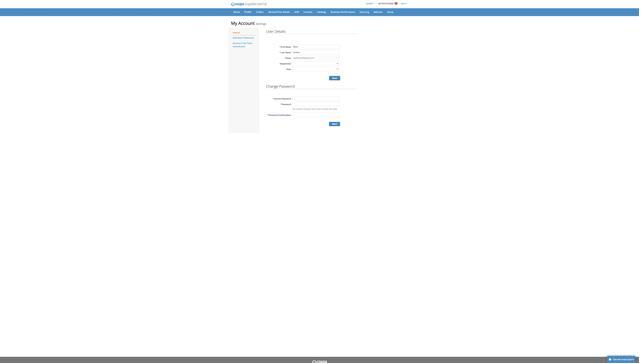 Task type: describe. For each thing, give the bounding box(es) containing it.
business
[[442, 14, 454, 18]]

my
[[308, 27, 317, 35]]

authentication
[[311, 61, 328, 64]]

home
[[312, 14, 320, 18]]

notification preferences
[[311, 49, 339, 52]]

asn link
[[391, 13, 402, 19]]

orders link
[[339, 13, 355, 19]]

home link
[[309, 13, 323, 19]]

service/time
[[358, 14, 377, 18]]

security & two-factor authentication
[[311, 56, 337, 64]]

account
[[318, 27, 340, 35]]

catalogs link
[[420, 13, 438, 19]]

orders
[[342, 14, 352, 18]]

settings link
[[311, 42, 320, 45]]

&
[[321, 56, 323, 59]]

sheets
[[377, 14, 387, 18]]

security & two-factor authentication link
[[311, 56, 337, 64]]



Task type: locate. For each thing, give the bounding box(es) containing it.
add-ons link
[[496, 13, 513, 19]]

add-ons
[[499, 14, 511, 18]]

asn
[[393, 14, 399, 18]]

business performance
[[442, 14, 474, 18]]

business performance link
[[439, 13, 477, 19]]

service/time sheets link
[[355, 13, 390, 19]]

my account settings
[[308, 27, 356, 35]]

navigation
[[487, 1, 545, 9]]

setup
[[517, 14, 525, 18]]

profile
[[326, 14, 336, 18]]

setup link
[[514, 13, 528, 19]]

catalogs
[[423, 14, 435, 18]]

1 vertical spatial settings
[[311, 42, 320, 45]]

0 vertical spatial settings
[[342, 29, 356, 34]]

settings inside my account settings
[[342, 29, 356, 34]]

service/time sheets
[[358, 14, 387, 18]]

notification
[[311, 49, 324, 52]]

sourcing link
[[477, 13, 495, 19]]

invoices
[[405, 14, 417, 18]]

None text field
[[390, 67, 454, 72], [390, 74, 454, 80], [390, 67, 454, 72], [390, 74, 454, 80]]

coupa supplier portal image
[[305, 1, 359, 11]]

performance
[[455, 14, 474, 18]]

0 horizontal spatial settings
[[311, 42, 320, 45]]

invoices link
[[403, 13, 420, 19]]

factor
[[329, 56, 337, 59]]

two-
[[324, 56, 329, 59]]

1 horizontal spatial settings
[[342, 29, 356, 34]]

profile link
[[324, 13, 338, 19]]

preferences
[[325, 49, 339, 52]]

None text field
[[390, 59, 454, 65]]

add-
[[499, 14, 506, 18]]

sourcing
[[480, 14, 493, 18]]

None password field
[[390, 128, 454, 134], [390, 136, 454, 142], [390, 150, 454, 156], [390, 128, 454, 134], [390, 136, 454, 142], [390, 150, 454, 156]]

settings
[[342, 29, 356, 34], [311, 42, 320, 45]]

settings down orders link
[[342, 29, 356, 34]]

ons
[[506, 14, 511, 18]]

security
[[311, 56, 320, 59]]

notification preferences link
[[311, 49, 339, 52]]

settings up notification
[[311, 42, 320, 45]]



Task type: vqa. For each thing, say whether or not it's contained in the screenshot.
the Notification Preferences
yes



